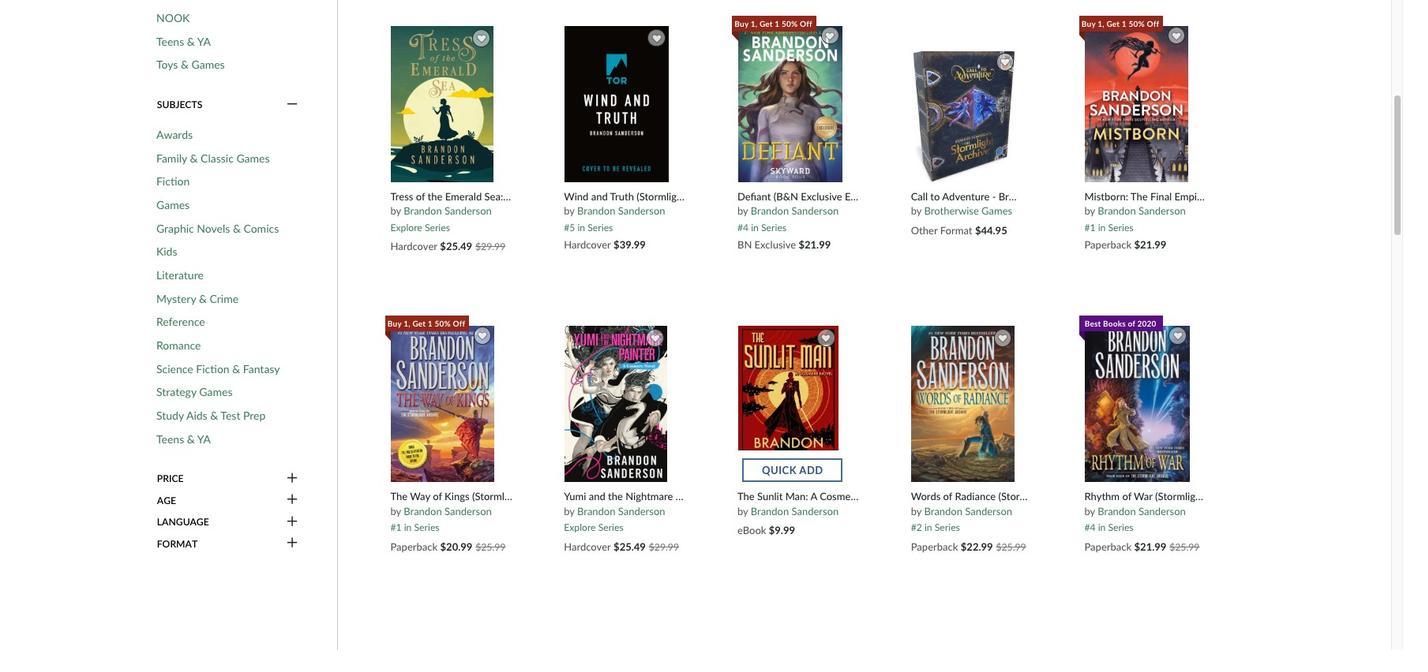 Task type: vqa. For each thing, say whether or not it's contained in the screenshot.


Task type: locate. For each thing, give the bounding box(es) containing it.
by down rhythm
[[1085, 506, 1096, 518]]

$21.99
[[799, 239, 831, 252], [1135, 239, 1167, 252], [1135, 541, 1167, 554]]

#1 in series link for by
[[391, 519, 440, 534]]

the inside the way of kings (stormlight… by brandon sanderson #1 in series paperback $20.99 $25.99
[[391, 491, 408, 503]]

$21.99 inside "mistborn: the final empire… by brandon sanderson #1 in series paperback $21.99"
[[1135, 239, 1167, 252]]

in right #5
[[578, 222, 586, 233]]

1 horizontal spatial $25.49
[[614, 541, 646, 554]]

graphic novels & comics
[[156, 222, 279, 235]]

(stormlight… inside the way of kings (stormlight… by brandon sanderson #1 in series paperback $20.99 $25.99
[[472, 491, 530, 503]]

1 horizontal spatial the
[[738, 491, 755, 503]]

teens & ya link
[[156, 34, 211, 48], [156, 433, 211, 447]]

teens down the nook link
[[156, 34, 184, 48]]

old price was $25.99 element
[[476, 542, 506, 554], [997, 542, 1027, 554], [1170, 542, 1200, 554]]

sanderson down wind and truth (stormlight… link
[[618, 205, 666, 218]]

in down mistborn:
[[1099, 222, 1106, 233]]

(stormlight… inside wind and truth (stormlight… by brandon sanderson #5 in series hardcover $39.99
[[637, 190, 694, 203]]

1 vertical spatial #4
[[1085, 522, 1096, 534]]

wind and truth (stormlight… by brandon sanderson #5 in series hardcover $39.99
[[564, 190, 694, 252]]

nook link
[[156, 11, 190, 25]]

brandon sanderson link
[[404, 205, 492, 218], [577, 205, 666, 218], [751, 205, 839, 218], [1098, 205, 1186, 218], [404, 506, 492, 518], [577, 506, 666, 518], [751, 506, 839, 518], [925, 506, 1013, 518], [1098, 506, 1186, 518]]

by inside wind and truth (stormlight… by brandon sanderson #5 in series hardcover $39.99
[[564, 205, 575, 218]]

format
[[941, 224, 973, 237], [157, 538, 198, 550]]

0 vertical spatial explore
[[391, 222, 422, 233]]

0 horizontal spatial #4
[[738, 222, 749, 233]]

$21.99 for mistborn:
[[1135, 239, 1167, 252]]

series for words of radiance (stormlight…
[[935, 522, 960, 534]]

awards
[[156, 128, 193, 141]]

brandon sanderson link down yumi and the nightmare painter… link
[[577, 506, 666, 518]]

2 $25.99 from the left
[[997, 542, 1027, 554]]

exclusive right (b&n
[[801, 190, 843, 203]]

0 horizontal spatial get
[[413, 319, 426, 329]]

0 horizontal spatial off
[[453, 319, 465, 329]]

brandon down defiant
[[751, 205, 789, 218]]

2 horizontal spatial 50%
[[1129, 19, 1145, 28]]

old price was $25.99 element right '$20.99'
[[476, 542, 506, 554]]

$25.99 inside the way of kings (stormlight… by brandon sanderson #1 in series paperback $20.99 $25.99
[[476, 542, 506, 554]]

the for the way of kings (stormlight… by brandon sanderson #1 in series paperback $20.99 $25.99
[[391, 491, 408, 503]]

in inside wind and truth (stormlight… by brandon sanderson #5 in series hardcover $39.99
[[578, 222, 586, 233]]

2 plus image from the top
[[287, 516, 298, 530]]

0 horizontal spatial #1
[[391, 522, 402, 534]]

best books of 2020
[[1085, 319, 1157, 329]]

0 vertical spatial #1 in series link
[[1085, 218, 1134, 233]]

(stormlight…
[[637, 190, 694, 203], [472, 491, 530, 503], [999, 491, 1056, 503], [1156, 491, 1213, 503]]

#1 in series link for brandon
[[1085, 218, 1134, 233]]

games down the 'science fiction & fantasy' link
[[199, 386, 233, 399]]

1 vertical spatial teens
[[156, 433, 184, 446]]

(stormlight… for wind and truth (stormlight…
[[637, 190, 694, 203]]

0 horizontal spatial explore series link
[[391, 218, 450, 233]]

0 vertical spatial format
[[941, 224, 973, 237]]

1 horizontal spatial #4
[[1085, 522, 1096, 534]]

0 vertical spatial teens & ya link
[[156, 34, 211, 48]]

the inside the "the sunlit man: a cosmere… by brandon sanderson ebook $9.99"
[[738, 491, 755, 503]]

the left sunlit
[[738, 491, 755, 503]]

brandon inside the "the sunlit man: a cosmere… by brandon sanderson ebook $9.99"
[[751, 506, 789, 518]]

sanderson inside defiant (b&n exclusive edition… by brandon sanderson #4 in series bn exclusive $21.99
[[792, 205, 839, 218]]

1 vertical spatial exclusive
[[755, 239, 796, 252]]

1 horizontal spatial format
[[941, 224, 973, 237]]

mistborn: the final empire… by brandon sanderson #1 in series paperback $21.99
[[1085, 190, 1214, 252]]

hardcover
[[564, 239, 611, 252], [391, 240, 438, 253], [564, 541, 611, 554]]

2 horizontal spatial buy 1, get 1 50% off
[[1082, 19, 1160, 28]]

2 old price was $25.99 element from the left
[[997, 542, 1027, 554]]

#4 in series link up the bn
[[738, 218, 787, 233]]

1 vertical spatial format
[[157, 538, 198, 550]]

1 horizontal spatial 1,
[[751, 19, 758, 28]]

brandon sanderson link for mistborn: the final empire…
[[1098, 205, 1186, 218]]

sanderson
[[445, 205, 492, 218], [618, 205, 666, 218], [792, 205, 839, 218], [1139, 205, 1186, 218], [445, 506, 492, 518], [618, 506, 666, 518], [792, 506, 839, 518], [966, 506, 1013, 518], [1139, 506, 1186, 518]]

$21.99 for rhythm
[[1135, 541, 1167, 554]]

by down the call
[[911, 205, 922, 218]]

2 horizontal spatial the
[[1131, 190, 1148, 203]]

by up ebook
[[738, 506, 748, 518]]

explore series link down the tress
[[391, 218, 450, 233]]

buy 1, get 1 50% off for (b&n
[[735, 19, 813, 28]]

of inside rhythm of war (stormlight… by brandon sanderson #4 in series paperback $21.99 $25.99
[[1123, 491, 1132, 503]]

explore series link for series
[[391, 218, 450, 233]]

paperback inside words of radiance (stormlight… by brandon sanderson #2 in series paperback $22.99 $25.99
[[911, 541, 959, 554]]

by inside yumi and the nightmare painter… by brandon sanderson explore series hardcover $25.49 $29.99
[[564, 506, 575, 518]]

3 plus image from the top
[[287, 537, 298, 552]]

1 vertical spatial and
[[589, 491, 606, 503]]

sanderson down words of radiance (stormlight… link in the right bottom of the page
[[966, 506, 1013, 518]]

get
[[760, 19, 773, 28], [1107, 19, 1120, 28], [413, 319, 426, 329]]

brandon sanderson link down (b&n
[[751, 205, 839, 218]]

in down rhythm
[[1099, 522, 1106, 534]]

age
[[157, 495, 176, 507]]

#4 inside defiant (b&n exclusive edition… by brandon sanderson #4 in series bn exclusive $21.99
[[738, 222, 749, 233]]

in right #2
[[925, 522, 933, 534]]

$25.49 inside yumi and the nightmare painter… by brandon sanderson explore series hardcover $25.49 $29.99
[[614, 541, 646, 554]]

old price was $25.99 element right the $22.99
[[997, 542, 1027, 554]]

add
[[800, 465, 824, 477]]

yumi
[[564, 491, 587, 503]]

series inside rhythm of war (stormlight… by brandon sanderson #4 in series paperback $21.99 $25.99
[[1109, 522, 1134, 534]]

0 horizontal spatial the
[[428, 190, 443, 203]]

$25.99 for rhythm
[[1170, 542, 1200, 554]]

1 $25.99 from the left
[[476, 542, 506, 554]]

brandon…
[[999, 190, 1045, 203]]

2 teens & ya link from the top
[[156, 433, 211, 447]]

0 vertical spatial ya
[[197, 34, 211, 48]]

1 horizontal spatial 50%
[[782, 19, 798, 28]]

ya for 2nd teens & ya link from the bottom
[[197, 34, 211, 48]]

1 vertical spatial $25.49
[[614, 541, 646, 554]]

#4 in series link for paperback
[[1085, 519, 1134, 534]]

by down yumi
[[564, 506, 575, 518]]

0 vertical spatial #4 in series link
[[738, 218, 787, 233]]

0 horizontal spatial old price was $29.99 element
[[476, 241, 506, 253]]

series for wind and truth (stormlight…
[[588, 222, 613, 233]]

title: call to adventure - brandon sanderson's the stormlight archive (b&n exclusive edition) image
[[911, 49, 1018, 183]]

bn
[[738, 239, 752, 252]]

50% for (b&n
[[782, 19, 798, 28]]

0 vertical spatial $29.99
[[476, 241, 506, 253]]

brandon inside rhythm of war (stormlight… by brandon sanderson #4 in series paperback $21.99 $25.99
[[1098, 506, 1137, 518]]

#1 down the way of kings (stormlight… link
[[391, 522, 402, 534]]

1 vertical spatial old price was $29.99 element
[[649, 542, 679, 554]]

1 old price was $25.99 element from the left
[[476, 542, 506, 554]]

the
[[428, 190, 443, 203], [608, 491, 623, 503]]

in inside rhythm of war (stormlight… by brandon sanderson #4 in series paperback $21.99 $25.99
[[1099, 522, 1106, 534]]

series down yumi and the nightmare painter… link
[[599, 522, 624, 534]]

explore series link
[[391, 218, 450, 233], [564, 519, 624, 534]]

0 horizontal spatial $25.49
[[440, 240, 473, 253]]

0 vertical spatial old price was $29.99 element
[[476, 241, 506, 253]]

$20.99
[[440, 541, 473, 554]]

$25.49
[[440, 240, 473, 253], [614, 541, 646, 554]]

brandon sanderson link for tress of the emerald sea: a…
[[404, 205, 492, 218]]

paperback down mistborn:
[[1085, 239, 1132, 252]]

teens & ya down aids
[[156, 433, 211, 446]]

plus image for age
[[287, 494, 298, 508]]

classic
[[201, 151, 234, 165]]

fiction up strategy games
[[196, 362, 230, 376]]

1 horizontal spatial buy 1, get 1 50% off
[[735, 19, 813, 28]]

series inside "tress of the emerald sea: a… by brandon sanderson explore series hardcover $25.49 $29.99"
[[425, 222, 450, 233]]

fantasy
[[243, 362, 280, 376]]

ya down study aids & test prep link
[[197, 433, 211, 446]]

hardcover for yumi
[[564, 541, 611, 554]]

series inside words of radiance (stormlight… by brandon sanderson #2 in series paperback $22.99 $25.99
[[935, 522, 960, 534]]

nightmare
[[626, 491, 673, 503]]

1 horizontal spatial old price was $29.99 element
[[649, 542, 679, 554]]

paperback inside rhythm of war (stormlight… by brandon sanderson #4 in series paperback $21.99 $25.99
[[1085, 541, 1132, 554]]

0 horizontal spatial 1
[[428, 319, 433, 329]]

2 horizontal spatial get
[[1107, 19, 1120, 28]]

of for rhythm of war (stormlight…
[[1123, 491, 1132, 503]]

1 vertical spatial $29.99
[[649, 542, 679, 554]]

games down -
[[982, 205, 1013, 218]]

family
[[156, 151, 187, 165]]

1
[[775, 19, 780, 28], [1122, 19, 1127, 28], [428, 319, 433, 329]]

of
[[416, 190, 425, 203], [1128, 319, 1136, 329], [433, 491, 442, 503], [944, 491, 953, 503], [1123, 491, 1132, 503]]

explore
[[391, 222, 422, 233], [564, 522, 596, 534]]

series for rhythm of war (stormlight…
[[1109, 522, 1134, 534]]

explore series link for hardcover
[[564, 519, 624, 534]]

2 teens & ya from the top
[[156, 433, 211, 446]]

brandon down mistborn:
[[1098, 205, 1137, 218]]

0 horizontal spatial format
[[157, 538, 198, 550]]

1 vertical spatial plus image
[[287, 516, 298, 530]]

buy 1, get 1 50% off for way
[[388, 319, 465, 329]]

old price was $25.99 element for $22.99
[[997, 542, 1027, 554]]

brandon down the tress
[[404, 205, 442, 218]]

series inside wind and truth (stormlight… by brandon sanderson #5 in series hardcover $39.99
[[588, 222, 613, 233]]

1 horizontal spatial old price was $25.99 element
[[997, 542, 1027, 554]]

0 vertical spatial $25.49
[[440, 240, 473, 253]]

explore series link down yumi
[[564, 519, 624, 534]]

& right toys
[[181, 58, 189, 71]]

fiction down family
[[156, 175, 190, 188]]

kids link
[[156, 245, 177, 259]]

old price was $25.99 element for $20.99
[[476, 542, 506, 554]]

0 horizontal spatial buy 1, get 1 50% off
[[388, 319, 465, 329]]

0 horizontal spatial #4 in series link
[[738, 218, 787, 233]]

series right #2
[[935, 522, 960, 534]]

#5 in series link
[[564, 218, 613, 233]]

and for truth
[[591, 190, 608, 203]]

$22.99
[[961, 541, 993, 554]]

series
[[425, 222, 450, 233], [588, 222, 613, 233], [762, 222, 787, 233], [1109, 222, 1134, 233], [414, 522, 440, 534], [599, 522, 624, 534], [935, 522, 960, 534], [1109, 522, 1134, 534]]

0 vertical spatial the
[[428, 190, 443, 203]]

#1 in series link down way
[[391, 519, 440, 534]]

2 ya from the top
[[197, 433, 211, 446]]

brandon sanderson link down 'kings'
[[404, 506, 492, 518]]

(stormlight… inside words of radiance (stormlight… by brandon sanderson #2 in series paperback $22.99 $25.99
[[999, 491, 1056, 503]]

final
[[1151, 190, 1173, 203]]

old price was $29.99 element for $29.99
[[649, 542, 679, 554]]

1 horizontal spatial the
[[608, 491, 623, 503]]

of inside "tress of the emerald sea: a… by brandon sanderson explore series hardcover $25.49 $29.99"
[[416, 190, 425, 203]]

1 horizontal spatial $25.99
[[997, 542, 1027, 554]]

sanderson down yumi and the nightmare painter… link
[[618, 506, 666, 518]]

by inside "mistborn: the final empire… by brandon sanderson #1 in series paperback $21.99"
[[1085, 205, 1096, 218]]

$25.99 for words
[[997, 542, 1027, 554]]

1 horizontal spatial #4 in series link
[[1085, 519, 1134, 534]]

buy for mistborn: the final empire…
[[1082, 19, 1096, 28]]

of left war
[[1123, 491, 1132, 503]]

paperback inside "mistborn: the final empire… by brandon sanderson #1 in series paperback $21.99"
[[1085, 239, 1132, 252]]

0 vertical spatial #1
[[1085, 222, 1096, 233]]

sanderson down rhythm of war (stormlight… link
[[1139, 506, 1186, 518]]

sanderson down defiant (b&n exclusive edition… link
[[792, 205, 839, 218]]

games inside call to adventure - brandon… by brotherwise games other format $44.95
[[982, 205, 1013, 218]]

off
[[800, 19, 813, 28], [1147, 19, 1160, 28], [453, 319, 465, 329]]

buy 1, get 1 50% off for the
[[1082, 19, 1160, 28]]

in inside defiant (b&n exclusive edition… by brandon sanderson #4 in series bn exclusive $21.99
[[751, 222, 759, 233]]

and
[[591, 190, 608, 203], [589, 491, 606, 503]]

explore down the tress
[[391, 222, 422, 233]]

paperback for mistborn:
[[1085, 239, 1132, 252]]

0 vertical spatial #4
[[738, 222, 749, 233]]

title: wind and truth (stormlight archive series #5), author: brandon sanderson image
[[564, 25, 670, 183]]

brandon inside the way of kings (stormlight… by brandon sanderson #1 in series paperback $20.99 $25.99
[[404, 506, 442, 518]]

language button
[[156, 516, 299, 530]]

0 horizontal spatial explore
[[391, 222, 422, 233]]

series inside defiant (b&n exclusive edition… by brandon sanderson #4 in series bn exclusive $21.99
[[762, 222, 787, 233]]

sanderson down a
[[792, 506, 839, 518]]

teens & ya link up toys & games
[[156, 34, 211, 48]]

title: rhythm of war (stormlight archive series #4), author: brandon sanderson image
[[1085, 326, 1191, 484]]

the left nightmare at the bottom left of the page
[[608, 491, 623, 503]]

1 vertical spatial explore series link
[[564, 519, 624, 534]]

and inside wind and truth (stormlight… by brandon sanderson #5 in series hardcover $39.99
[[591, 190, 608, 203]]

comics
[[244, 222, 279, 235]]

series inside "mistborn: the final empire… by brandon sanderson #1 in series paperback $21.99"
[[1109, 222, 1134, 233]]

$25.99 right the $22.99
[[997, 542, 1027, 554]]

by down the tress
[[391, 205, 401, 218]]

mystery & crime link
[[156, 292, 239, 306]]

the inside "tress of the emerald sea: a… by brandon sanderson explore series hardcover $25.49 $29.99"
[[428, 190, 443, 203]]

brandon inside yumi and the nightmare painter… by brandon sanderson explore series hardcover $25.49 $29.99
[[577, 506, 616, 518]]

0 horizontal spatial fiction
[[156, 175, 190, 188]]

sanderson inside the "the sunlit man: a cosmere… by brandon sanderson ebook $9.99"
[[792, 506, 839, 518]]

toys & games
[[156, 58, 225, 71]]

by down mistborn:
[[1085, 205, 1096, 218]]

1 plus image from the top
[[287, 494, 298, 508]]

hardcover inside yumi and the nightmare painter… by brandon sanderson explore series hardcover $25.49 $29.99
[[564, 541, 611, 554]]

in up the bn
[[751, 222, 759, 233]]

plus image
[[287, 494, 298, 508], [287, 516, 298, 530], [287, 537, 298, 552]]

family & classic games link
[[156, 151, 270, 165]]

#4 down rhythm
[[1085, 522, 1096, 534]]

series down tress of the emerald sea: a… link
[[425, 222, 450, 233]]

3 $25.99 from the left
[[1170, 542, 1200, 554]]

sanderson inside rhythm of war (stormlight… by brandon sanderson #4 in series paperback $21.99 $25.99
[[1139, 506, 1186, 518]]

$25.99 inside rhythm of war (stormlight… by brandon sanderson #4 in series paperback $21.99 $25.99
[[1170, 542, 1200, 554]]

literature
[[156, 269, 204, 282]]

2 horizontal spatial buy
[[1082, 19, 1096, 28]]

of right way
[[433, 491, 442, 503]]

1 vertical spatial explore
[[564, 522, 596, 534]]

1 horizontal spatial 1
[[775, 19, 780, 28]]

1 ya from the top
[[197, 34, 211, 48]]

fiction
[[156, 175, 190, 188], [196, 362, 230, 376]]

0 vertical spatial and
[[591, 190, 608, 203]]

hardcover down yumi
[[564, 541, 611, 554]]

old price was $29.99 element down nightmare at the bottom left of the page
[[649, 542, 679, 554]]

1 for way
[[428, 319, 433, 329]]

#1 inside the way of kings (stormlight… by brandon sanderson #1 in series paperback $20.99 $25.99
[[391, 522, 402, 534]]

sea:
[[485, 190, 503, 203]]

painter…
[[676, 491, 716, 503]]

0 horizontal spatial $29.99
[[476, 241, 506, 253]]

toys
[[156, 58, 178, 71]]

1 vertical spatial the
[[608, 491, 623, 503]]

graphic novels & comics link
[[156, 222, 279, 236]]

the left 'emerald'
[[428, 190, 443, 203]]

1, for defiant
[[751, 19, 758, 28]]

1 horizontal spatial get
[[760, 19, 773, 28]]

format down 'language'
[[157, 538, 198, 550]]

$25.49 down yumi and the nightmare painter… link
[[614, 541, 646, 554]]

the sunlit man: a cosmere… by brandon sanderson ebook $9.99
[[738, 491, 868, 537]]

$25.49 down tress of the emerald sea: a… link
[[440, 240, 473, 253]]

hardcover down #5 in series link at the top left of the page
[[564, 239, 611, 252]]

2 teens from the top
[[156, 433, 184, 446]]

$21.99 down defiant (b&n exclusive edition… link
[[799, 239, 831, 252]]

by inside defiant (b&n exclusive edition… by brandon sanderson #4 in series bn exclusive $21.99
[[738, 205, 748, 218]]

explore inside "tress of the emerald sea: a… by brandon sanderson explore series hardcover $25.49 $29.99"
[[391, 222, 422, 233]]

sanderson down the way of kings (stormlight… link
[[445, 506, 492, 518]]

1 horizontal spatial exclusive
[[801, 190, 843, 203]]

subjects
[[157, 99, 202, 111]]

50%
[[782, 19, 798, 28], [1129, 19, 1145, 28], [435, 319, 451, 329]]

old price was $29.99 element down sea:
[[476, 241, 506, 253]]

off for exclusive
[[800, 19, 813, 28]]

1 vertical spatial ya
[[197, 433, 211, 446]]

brandon down way
[[404, 506, 442, 518]]

0 horizontal spatial #1 in series link
[[391, 519, 440, 534]]

1 for (b&n
[[775, 19, 780, 28]]

by down the way of kings (stormlight… link
[[391, 506, 401, 518]]

brandon sanderson link down tress of the emerald sea: a… link
[[404, 205, 492, 218]]

paperback down rhythm
[[1085, 541, 1132, 554]]

of right the words in the right of the page
[[944, 491, 953, 503]]

(stormlight… inside rhythm of war (stormlight… by brandon sanderson #4 in series paperback $21.99 $25.99
[[1156, 491, 1213, 503]]

1 horizontal spatial off
[[800, 19, 813, 28]]

hardcover inside wind and truth (stormlight… by brandon sanderson #5 in series hardcover $39.99
[[564, 239, 611, 252]]

$21.99 inside rhythm of war (stormlight… by brandon sanderson #4 in series paperback $21.99 $25.99
[[1135, 541, 1167, 554]]

the inside "mistborn: the final empire… by brandon sanderson #1 in series paperback $21.99"
[[1131, 190, 1148, 203]]

2 vertical spatial plus image
[[287, 537, 298, 552]]

title: yumi and the nightmare painter: a cosmere novel, author: brandon sanderson image
[[564, 326, 668, 484]]

brandon sanderson link down radiance
[[925, 506, 1013, 518]]

&
[[187, 34, 195, 48], [181, 58, 189, 71], [190, 151, 198, 165], [233, 222, 241, 235], [199, 292, 207, 306], [232, 362, 240, 376], [210, 409, 218, 423], [187, 433, 195, 446]]

and inside yumi and the nightmare painter… by brandon sanderson explore series hardcover $25.49 $29.99
[[589, 491, 606, 503]]

$25.99 inside words of radiance (stormlight… by brandon sanderson #2 in series paperback $22.99 $25.99
[[997, 542, 1027, 554]]

brandon up #5 in series link at the top left of the page
[[577, 205, 616, 218]]

1 vertical spatial #4 in series link
[[1085, 519, 1134, 534]]

$29.99 down sea:
[[476, 241, 506, 253]]

brandon sanderson link for wind and truth (stormlight…
[[577, 205, 666, 218]]

1 horizontal spatial explore
[[564, 522, 596, 534]]

1 vertical spatial teens & ya link
[[156, 433, 211, 447]]

the left way
[[391, 491, 408, 503]]

0 horizontal spatial $25.99
[[476, 542, 506, 554]]

#1 in series link down mistborn:
[[1085, 218, 1134, 233]]

plus image
[[287, 473, 298, 487]]

1 horizontal spatial $29.99
[[649, 542, 679, 554]]

sanderson down 'emerald'
[[445, 205, 492, 218]]

and left truth
[[591, 190, 608, 203]]

series down way
[[414, 522, 440, 534]]

brandon down yumi
[[577, 506, 616, 518]]

(stormlight… right war
[[1156, 491, 1213, 503]]

0 vertical spatial fiction
[[156, 175, 190, 188]]

hardcover down the tress
[[391, 240, 438, 253]]

3 old price was $25.99 element from the left
[[1170, 542, 1200, 554]]

1,
[[751, 19, 758, 28], [1098, 19, 1105, 28], [404, 319, 411, 329]]

rhythm
[[1085, 491, 1120, 503]]

$25.49 inside "tress of the emerald sea: a… by brandon sanderson explore series hardcover $25.49 $29.99"
[[440, 240, 473, 253]]

format down brotherwise on the right top
[[941, 224, 973, 237]]

paperback down #2 in series link
[[911, 541, 959, 554]]

exclusive
[[801, 190, 843, 203], [755, 239, 796, 252]]

1 horizontal spatial #1
[[1085, 222, 1096, 233]]

science fiction & fantasy link
[[156, 362, 280, 376]]

sanderson inside "tress of the emerald sea: a… by brandon sanderson explore series hardcover $25.49 $29.99"
[[445, 205, 492, 218]]

0 horizontal spatial 50%
[[435, 319, 451, 329]]

0 horizontal spatial buy
[[388, 319, 402, 329]]

in inside the way of kings (stormlight… by brandon sanderson #1 in series paperback $20.99 $25.99
[[404, 522, 412, 534]]

defiant
[[738, 190, 771, 203]]

sanderson inside "mistborn: the final empire… by brandon sanderson #1 in series paperback $21.99"
[[1139, 205, 1186, 218]]

of for words of radiance (stormlight…
[[944, 491, 953, 503]]

novels
[[197, 222, 230, 235]]

$29.99 inside yumi and the nightmare painter… by brandon sanderson explore series hardcover $25.49 $29.99
[[649, 542, 679, 554]]

1 for the
[[1122, 19, 1127, 28]]

0 horizontal spatial 1,
[[404, 319, 411, 329]]

the left the final
[[1131, 190, 1148, 203]]

empire…
[[1175, 190, 1214, 203]]

reference link
[[156, 316, 205, 329]]

in inside words of radiance (stormlight… by brandon sanderson #2 in series paperback $22.99 $25.99
[[925, 522, 933, 534]]

brandon sanderson link for rhythm of war (stormlight…
[[1098, 506, 1186, 518]]

1 vertical spatial #1 in series link
[[391, 519, 440, 534]]

a…
[[506, 190, 520, 203]]

sanderson down the final
[[1139, 205, 1186, 218]]

in for wind
[[578, 222, 586, 233]]

by up #2
[[911, 506, 922, 518]]

#4 inside rhythm of war (stormlight… by brandon sanderson #4 in series paperback $21.99 $25.99
[[1085, 522, 1096, 534]]

hardcover inside "tress of the emerald sea: a… by brandon sanderson explore series hardcover $25.49 $29.99"
[[391, 240, 438, 253]]

0 vertical spatial teens
[[156, 34, 184, 48]]

study
[[156, 409, 184, 423]]

brandon sanderson link down truth
[[577, 205, 666, 218]]

by inside call to adventure - brandon… by brotherwise games other format $44.95
[[911, 205, 922, 218]]

1 horizontal spatial buy
[[735, 19, 749, 28]]

the inside yumi and the nightmare painter… by brandon sanderson explore series hardcover $25.49 $29.99
[[608, 491, 623, 503]]

-
[[993, 190, 997, 203]]

1 vertical spatial teens & ya
[[156, 433, 211, 446]]

$44.95
[[976, 224, 1008, 237]]

of inside words of radiance (stormlight… by brandon sanderson #2 in series paperback $22.99 $25.99
[[944, 491, 953, 503]]

series inside yumi and the nightmare painter… by brandon sanderson explore series hardcover $25.49 $29.99
[[599, 522, 624, 534]]

& right novels
[[233, 222, 241, 235]]

1 vertical spatial #1
[[391, 522, 402, 534]]

0 vertical spatial plus image
[[287, 494, 298, 508]]

by down defiant
[[738, 205, 748, 218]]

2 horizontal spatial off
[[1147, 19, 1160, 28]]

war
[[1134, 491, 1153, 503]]

brandon sanderson link down war
[[1098, 506, 1186, 518]]

by inside words of radiance (stormlight… by brandon sanderson #2 in series paperback $22.99 $25.99
[[911, 506, 922, 518]]

games
[[192, 58, 225, 71], [237, 151, 270, 165], [156, 198, 190, 212], [982, 205, 1013, 218], [199, 386, 233, 399]]

#4 up the bn
[[738, 222, 749, 233]]

1 horizontal spatial explore series link
[[564, 519, 624, 534]]

title: the sunlit man: a cosmere novel, author: brandon sanderson image
[[737, 326, 839, 484]]

0 horizontal spatial the
[[391, 491, 408, 503]]

defiant (b&n exclusive edition… link
[[738, 190, 885, 203]]

1 horizontal spatial #1 in series link
[[1085, 218, 1134, 233]]

games right toys
[[192, 58, 225, 71]]

brandon inside "tress of the emerald sea: a… by brandon sanderson explore series hardcover $25.49 $29.99"
[[404, 205, 442, 218]]

paperback for words
[[911, 541, 959, 554]]

graphic
[[156, 222, 194, 235]]

1 vertical spatial fiction
[[196, 362, 230, 376]]

series down mistborn:
[[1109, 222, 1134, 233]]

age button
[[156, 494, 299, 508]]

2 horizontal spatial 1,
[[1098, 19, 1105, 28]]

get for mistborn:
[[1107, 19, 1120, 28]]

mistborn: the final empire… link
[[1085, 190, 1214, 203]]

2 horizontal spatial $25.99
[[1170, 542, 1200, 554]]

by
[[391, 205, 401, 218], [564, 205, 575, 218], [738, 205, 748, 218], [911, 205, 922, 218], [1085, 205, 1096, 218], [391, 506, 401, 518], [564, 506, 575, 518], [738, 506, 748, 518], [911, 506, 922, 518], [1085, 506, 1096, 518]]

0 vertical spatial explore series link
[[391, 218, 450, 233]]

2 horizontal spatial old price was $25.99 element
[[1170, 542, 1200, 554]]

the way of kings (stormlight… by brandon sanderson #1 in series paperback $20.99 $25.99
[[391, 491, 530, 554]]

$29.99
[[476, 241, 506, 253], [649, 542, 679, 554]]

$21.99 down 'mistborn: the final empire…' link
[[1135, 239, 1167, 252]]

in inside "mistborn: the final empire… by brandon sanderson #1 in series paperback $21.99"
[[1099, 222, 1106, 233]]

(stormlight… right 'kings'
[[472, 491, 530, 503]]

0 vertical spatial teens & ya
[[156, 34, 211, 48]]

books
[[1104, 319, 1126, 329]]

0 horizontal spatial old price was $25.99 element
[[476, 542, 506, 554]]

2 horizontal spatial 1
[[1122, 19, 1127, 28]]

series down rhythm
[[1109, 522, 1134, 534]]

old price was $29.99 element for $25.49
[[476, 241, 506, 253]]

old price was $29.99 element
[[476, 241, 506, 253], [649, 542, 679, 554]]

kids
[[156, 245, 177, 259]]

$21.99 down rhythm of war (stormlight… link
[[1135, 541, 1167, 554]]



Task type: describe. For each thing, give the bounding box(es) containing it.
paperback inside the way of kings (stormlight… by brandon sanderson #1 in series paperback $20.99 $25.99
[[391, 541, 438, 554]]

0 vertical spatial exclusive
[[801, 190, 843, 203]]

the sunlit man: a cosmere… link
[[738, 491, 868, 504]]

sanderson inside words of radiance (stormlight… by brandon sanderson #2 in series paperback $22.99 $25.99
[[966, 506, 1013, 518]]

adventure
[[943, 190, 990, 203]]

(stormlight… for rhythm of war (stormlight…
[[1156, 491, 1213, 503]]

rhythm of war (stormlight… by brandon sanderson #4 in series paperback $21.99 $25.99
[[1085, 491, 1213, 554]]

the for sanderson
[[608, 491, 623, 503]]

1 horizontal spatial fiction
[[196, 362, 230, 376]]

format button
[[156, 537, 299, 552]]

#4 for bn
[[738, 222, 749, 233]]

by inside the way of kings (stormlight… by brandon sanderson #1 in series paperback $20.99 $25.99
[[391, 506, 401, 518]]

radiance
[[955, 491, 996, 503]]

off for final
[[1147, 19, 1160, 28]]

#4 for paperback
[[1085, 522, 1096, 534]]

the for the sunlit man: a cosmere… by brandon sanderson ebook $9.99
[[738, 491, 755, 503]]

ebook
[[738, 525, 767, 537]]

yumi and the nightmare painter… link
[[564, 491, 716, 504]]

tress of the emerald sea: a… link
[[391, 190, 520, 203]]

kings
[[445, 491, 470, 503]]

family & classic games
[[156, 151, 270, 165]]

best
[[1085, 319, 1102, 329]]

of inside the way of kings (stormlight… by brandon sanderson #1 in series paperback $20.99 $25.99
[[433, 491, 442, 503]]

crime
[[210, 292, 239, 306]]

price
[[157, 474, 184, 485]]

brandon inside defiant (b&n exclusive edition… by brandon sanderson #4 in series bn exclusive $21.99
[[751, 205, 789, 218]]

brandon sanderson link for the sunlit man: a cosmere…
[[751, 506, 839, 518]]

brandon inside words of radiance (stormlight… by brandon sanderson #2 in series paperback $22.99 $25.99
[[925, 506, 963, 518]]

series for defiant (b&n exclusive edition…
[[762, 222, 787, 233]]

plus image for format
[[287, 537, 298, 552]]

mistborn:
[[1085, 190, 1129, 203]]

price button
[[156, 473, 299, 487]]

explore inside yumi and the nightmare painter… by brandon sanderson explore series hardcover $25.49 $29.99
[[564, 522, 596, 534]]

& up toys & games
[[187, 34, 195, 48]]

test
[[221, 409, 240, 423]]

other
[[911, 224, 938, 237]]

games right classic
[[237, 151, 270, 165]]

defiant (b&n exclusive edition… by brandon sanderson #4 in series bn exclusive $21.99
[[738, 190, 885, 252]]

cosmere…
[[820, 491, 868, 503]]

buy for the way of kings (stormlight…
[[388, 319, 402, 329]]

subjects button
[[156, 98, 299, 112]]

aids
[[186, 409, 208, 423]]

by inside "tress of the emerald sea: a… by brandon sanderson explore series hardcover $25.49 $29.99"
[[391, 205, 401, 218]]

& left test
[[210, 409, 218, 423]]

& inside "link"
[[233, 222, 241, 235]]

50% for way
[[435, 319, 451, 329]]

fiction link
[[156, 175, 190, 189]]

literature link
[[156, 269, 204, 282]]

romance
[[156, 339, 201, 352]]

and for the
[[589, 491, 606, 503]]

plus image for language
[[287, 516, 298, 530]]

$9.99
[[769, 525, 796, 537]]

words of radiance (stormlight… link
[[911, 491, 1056, 504]]

ya for first teens & ya link from the bottom of the page
[[197, 433, 211, 446]]

brotherwise
[[925, 205, 979, 218]]

strategy
[[156, 386, 197, 399]]

sunlit
[[758, 491, 783, 503]]

& left fantasy
[[232, 362, 240, 376]]

old price was $25.99 element for $21.99
[[1170, 542, 1200, 554]]

in for defiant
[[751, 222, 759, 233]]

brandon inside wind and truth (stormlight… by brandon sanderson #5 in series hardcover $39.99
[[577, 205, 616, 218]]

games link
[[156, 198, 190, 212]]

$29.99 inside "tress of the emerald sea: a… by brandon sanderson explore series hardcover $25.49 $29.99"
[[476, 241, 506, 253]]

$21.99 inside defiant (b&n exclusive edition… by brandon sanderson #4 in series bn exclusive $21.99
[[799, 239, 831, 252]]

minus image
[[287, 98, 298, 112]]

games down fiction link
[[156, 198, 190, 212]]

tress of the emerald sea: a… by brandon sanderson explore series hardcover $25.49 $29.99
[[391, 190, 520, 253]]

0 horizontal spatial exclusive
[[755, 239, 796, 252]]

& left crime
[[199, 292, 207, 306]]

$39.99
[[614, 239, 646, 252]]

call
[[911, 190, 928, 203]]

quick add button
[[743, 459, 843, 483]]

romance link
[[156, 339, 201, 353]]

science fiction & fantasy
[[156, 362, 280, 376]]

quick add
[[762, 465, 824, 477]]

& down aids
[[187, 433, 195, 446]]

paperback for rhythm
[[1085, 541, 1132, 554]]

brandon sanderson link for defiant (b&n exclusive edition…
[[751, 205, 839, 218]]

1 teens & ya link from the top
[[156, 34, 211, 48]]

title: words of radiance (stormlight archive series #2), author: brandon sanderson image
[[911, 326, 1016, 484]]

1 teens from the top
[[156, 34, 184, 48]]

brandon inside "mistborn: the final empire… by brandon sanderson #1 in series paperback $21.99"
[[1098, 205, 1137, 218]]

1, for the
[[404, 319, 411, 329]]

nook
[[156, 11, 190, 24]]

a
[[811, 491, 818, 503]]

the for brandon
[[428, 190, 443, 203]]

hardcover for wind
[[564, 239, 611, 252]]

brandon sanderson link for the way of kings (stormlight…
[[404, 506, 492, 518]]

brotherwise games link
[[925, 205, 1013, 218]]

to
[[931, 190, 940, 203]]

prep
[[243, 409, 266, 423]]

series inside the way of kings (stormlight… by brandon sanderson #1 in series paperback $20.99 $25.99
[[414, 522, 440, 534]]

off for of
[[453, 319, 465, 329]]

tress
[[391, 190, 414, 203]]

words
[[911, 491, 941, 503]]

2020
[[1138, 319, 1157, 329]]

in for rhythm
[[1099, 522, 1106, 534]]

in for mistborn:
[[1099, 222, 1106, 233]]

& right family
[[190, 151, 198, 165]]

strategy games link
[[156, 386, 233, 400]]

in for words
[[925, 522, 933, 534]]

format inside call to adventure - brandon… by brotherwise games other format $44.95
[[941, 224, 973, 237]]

get for defiant
[[760, 19, 773, 28]]

emerald
[[445, 190, 482, 203]]

by inside the "the sunlit man: a cosmere… by brandon sanderson ebook $9.99"
[[738, 506, 748, 518]]

wind
[[564, 190, 589, 203]]

50% for the
[[1129, 19, 1145, 28]]

sanderson inside wind and truth (stormlight… by brandon sanderson #5 in series hardcover $39.99
[[618, 205, 666, 218]]

awards link
[[156, 128, 193, 142]]

#2 in series link
[[911, 519, 960, 534]]

call to adventure - brandon… by brotherwise games other format $44.95
[[911, 190, 1045, 237]]

of left 2020
[[1128, 319, 1136, 329]]

title: defiant (b&n exclusive edition) (skyward series #4), author: brandon sanderson image
[[737, 25, 843, 183]]

mystery
[[156, 292, 196, 306]]

call to adventure - brandon… link
[[911, 190, 1045, 203]]

1 teens & ya from the top
[[156, 34, 211, 48]]

reference
[[156, 316, 205, 329]]

title: the way of kings (stormlight archive series #1), author: brandon sanderson image
[[390, 326, 495, 484]]

quick
[[762, 465, 797, 477]]

title: tress of the emerald sea: a cosmere novel, author: brandon sanderson image
[[390, 25, 494, 183]]

title: mistborn: the final empire (mistborn series #1), author: brandon sanderson image
[[1085, 25, 1190, 183]]

of for tress of the emerald sea: a…
[[416, 190, 425, 203]]

(b&n
[[774, 190, 799, 203]]

sanderson inside the way of kings (stormlight… by brandon sanderson #1 in series paperback $20.99 $25.99
[[445, 506, 492, 518]]

truth
[[610, 190, 634, 203]]

man:
[[786, 491, 809, 503]]

words of radiance (stormlight… by brandon sanderson #2 in series paperback $22.99 $25.99
[[911, 491, 1056, 554]]

sanderson inside yumi and the nightmare painter… by brandon sanderson explore series hardcover $25.49 $29.99
[[618, 506, 666, 518]]

by inside rhythm of war (stormlight… by brandon sanderson #4 in series paperback $21.99 $25.99
[[1085, 506, 1096, 518]]

#4 in series link for bn
[[738, 218, 787, 233]]

#5
[[564, 222, 575, 233]]

toys & games link
[[156, 58, 225, 72]]

series for mistborn: the final empire…
[[1109, 222, 1134, 233]]

(stormlight… for words of radiance (stormlight…
[[999, 491, 1056, 503]]

rhythm of war (stormlight… link
[[1085, 491, 1213, 504]]

buy for defiant (b&n exclusive edition…
[[735, 19, 749, 28]]

brandon sanderson link for yumi and the nightmare painter…
[[577, 506, 666, 518]]

series for yumi and the nightmare painter…
[[599, 522, 624, 534]]

get for the
[[413, 319, 426, 329]]

1, for mistborn:
[[1098, 19, 1105, 28]]

way
[[410, 491, 431, 503]]

science
[[156, 362, 193, 376]]

study aids & test prep
[[156, 409, 266, 423]]

#1 inside "mistborn: the final empire… by brandon sanderson #1 in series paperback $21.99"
[[1085, 222, 1096, 233]]

wind and truth (stormlight… link
[[564, 190, 694, 203]]

brandon sanderson link for words of radiance (stormlight…
[[925, 506, 1013, 518]]

edition…
[[845, 190, 885, 203]]

strategy games
[[156, 386, 233, 399]]

yumi and the nightmare painter… by brandon sanderson explore series hardcover $25.49 $29.99
[[564, 491, 716, 554]]

format inside dropdown button
[[157, 538, 198, 550]]



